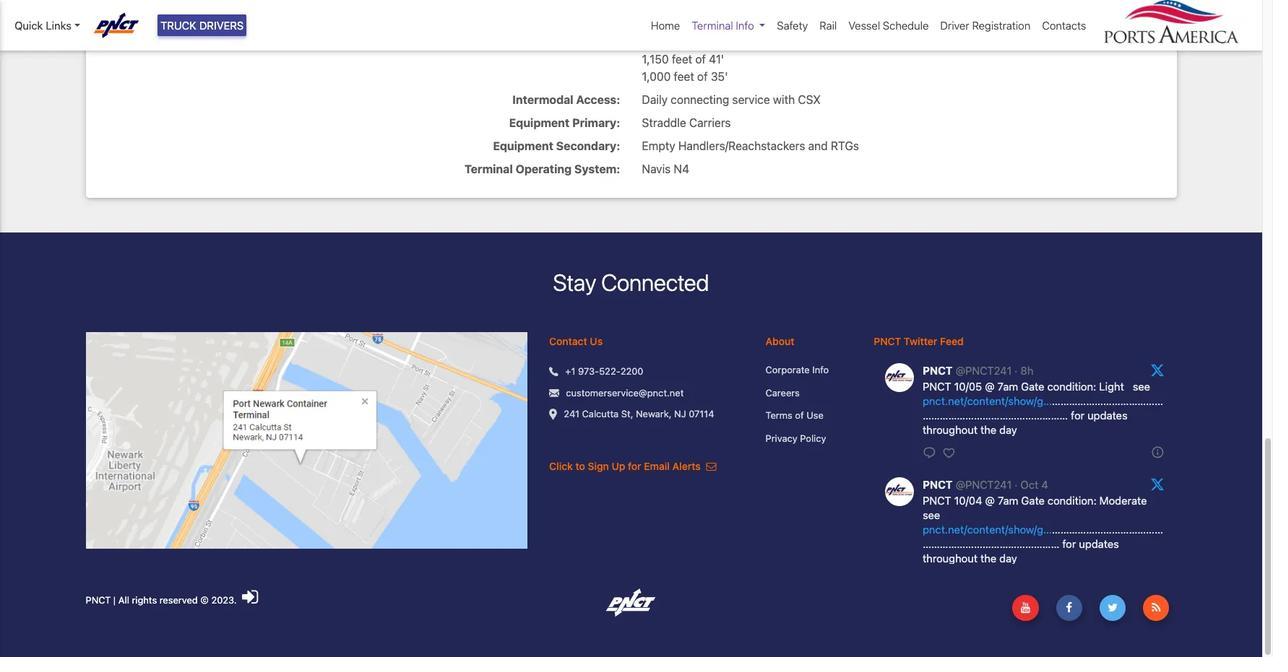 Task type: describe. For each thing, give the bounding box(es) containing it.
careers link
[[766, 386, 852, 401]]

customerservice@pnct.net link
[[566, 386, 684, 401]]

vessel schedule link
[[843, 12, 935, 39]]

equipment for equipment primary:
[[509, 116, 570, 129]]

privacy policy link
[[766, 432, 852, 446]]

with
[[773, 93, 795, 106]]

quick
[[14, 19, 43, 32]]

terms of use link
[[766, 409, 852, 423]]

us
[[590, 335, 603, 348]]

terminal info link
[[686, 12, 771, 39]]

registration
[[973, 19, 1031, 32]]

terminal for terminal operating system:
[[465, 162, 513, 175]]

up
[[612, 461, 625, 473]]

2 vertical spatial feet
[[674, 70, 694, 83]]

safety link
[[771, 12, 814, 39]]

of left 50'
[[699, 35, 710, 48]]

twitter
[[904, 335, 938, 348]]

acres/110
[[665, 12, 714, 25]]

intermodal access:
[[512, 93, 621, 106]]

+1 973-522-2200 link
[[565, 365, 644, 379]]

to
[[576, 461, 585, 473]]

equipment primary:
[[509, 116, 621, 129]]

07114
[[689, 408, 715, 420]]

daily connecting service with csx
[[642, 93, 821, 106]]

nj
[[674, 408, 686, 420]]

driver registration
[[941, 19, 1031, 32]]

241 calcutta st, newark, nj 07114 link
[[564, 408, 715, 422]]

privacy
[[766, 433, 798, 444]]

35'
[[711, 70, 728, 83]]

973-
[[578, 366, 599, 377]]

terms of use
[[766, 410, 824, 421]]

rights
[[132, 595, 157, 607]]

pnct for pnct twitter feed
[[874, 335, 901, 348]]

50'
[[713, 35, 730, 48]]

1,000
[[642, 70, 671, 83]]

241
[[564, 408, 580, 420]]

+1
[[565, 366, 576, 377]]

terminal info
[[692, 19, 754, 32]]

about
[[766, 335, 795, 348]]

corporate info
[[766, 364, 829, 376]]

41'
[[709, 53, 724, 66]]

daily
[[642, 93, 668, 106]]

2200
[[621, 366, 644, 377]]

safety
[[777, 19, 808, 32]]

+1 973-522-2200
[[565, 366, 644, 377]]

rail link
[[814, 12, 843, 39]]

terminal for terminal info
[[692, 19, 733, 32]]

navis
[[642, 162, 671, 175]]

n4
[[674, 162, 690, 175]]

info for terminal info
[[736, 19, 754, 32]]

truck drivers link
[[158, 14, 247, 36]]

terminal operating system:
[[465, 162, 621, 175]]

connected
[[601, 269, 709, 296]]

empty
[[642, 139, 676, 152]]

envelope o image
[[707, 462, 717, 472]]

corporate info link
[[766, 364, 852, 378]]

feed
[[940, 335, 964, 348]]

st,
[[621, 408, 634, 420]]

navis n4
[[642, 162, 690, 175]]

use
[[807, 410, 824, 421]]

vessel schedule
[[849, 19, 929, 32]]

links
[[46, 19, 71, 32]]

privacy policy
[[766, 433, 826, 444]]

pnct for pnct | all rights reserved © 2023.
[[86, 595, 111, 607]]

corporate
[[766, 364, 810, 376]]

272
[[642, 12, 662, 25]]

operating
[[516, 162, 572, 175]]

equipment secondary:
[[493, 139, 621, 152]]

terms
[[766, 410, 793, 421]]

home link
[[645, 12, 686, 39]]

2023.
[[211, 595, 237, 607]]



Task type: locate. For each thing, give the bounding box(es) containing it.
0 vertical spatial info
[[736, 19, 754, 32]]

calcutta
[[582, 408, 619, 420]]

home
[[651, 19, 680, 32]]

of left 35'
[[697, 70, 708, 83]]

1,150
[[642, 53, 669, 66]]

schedule
[[883, 19, 929, 32]]

info for corporate info
[[813, 364, 829, 376]]

1 vertical spatial equipment
[[493, 139, 554, 152]]

sign
[[588, 461, 609, 473]]

policy
[[800, 433, 826, 444]]

contacts link
[[1037, 12, 1092, 39]]

driver registration link
[[935, 12, 1037, 39]]

hectares
[[717, 12, 763, 25]]

522-
[[599, 366, 621, 377]]

info
[[736, 19, 754, 32], [813, 364, 829, 376]]

|
[[113, 595, 116, 607]]

241 calcutta st, newark, nj 07114
[[564, 408, 715, 420]]

terminal
[[692, 19, 733, 32], [465, 162, 513, 175]]

connecting
[[671, 93, 730, 106]]

secondary:
[[556, 139, 621, 152]]

0 vertical spatial equipment
[[509, 116, 570, 129]]

of left "41'"
[[696, 53, 706, 66]]

click to sign up for email alerts
[[549, 461, 704, 473]]

2,650 feet of 50' 1,150 feet of 41' 1,000 feet of 35'
[[642, 35, 730, 83]]

straddle
[[642, 116, 686, 129]]

truck drivers
[[160, 19, 244, 32]]

of
[[699, 35, 710, 48], [696, 53, 706, 66], [697, 70, 708, 83], [795, 410, 804, 421]]

stay
[[553, 269, 596, 296]]

equipment up terminal operating system:
[[493, 139, 554, 152]]

0 vertical spatial feet
[[676, 35, 696, 48]]

pnct twitter feed
[[874, 335, 964, 348]]

intermodal
[[512, 93, 574, 106]]

0 vertical spatial pnct
[[874, 335, 901, 348]]

1 horizontal spatial pnct
[[874, 335, 901, 348]]

0 horizontal spatial terminal
[[465, 162, 513, 175]]

1 vertical spatial feet
[[672, 53, 693, 66]]

and
[[809, 139, 828, 152]]

primary:
[[573, 116, 621, 129]]

truck
[[160, 19, 196, 32]]

careers
[[766, 387, 800, 399]]

for
[[628, 461, 642, 473]]

equipment for equipment secondary:
[[493, 139, 554, 152]]

pnct left |
[[86, 595, 111, 607]]

of inside terms of use "link"
[[795, 410, 804, 421]]

rtgs
[[831, 139, 859, 152]]

alerts
[[673, 461, 701, 473]]

empty handlers/reachstackers and rtgs
[[642, 139, 859, 152]]

access:
[[576, 93, 621, 106]]

1 vertical spatial terminal
[[465, 162, 513, 175]]

0 vertical spatial terminal
[[692, 19, 733, 32]]

terminal up 50'
[[692, 19, 733, 32]]

feet down acres/110
[[676, 35, 696, 48]]

sign in image
[[242, 588, 258, 607]]

272 acres/110 hectares
[[642, 12, 763, 25]]

contact us
[[549, 335, 603, 348]]

1 vertical spatial info
[[813, 364, 829, 376]]

handlers/reachstackers
[[679, 139, 805, 152]]

2,650
[[642, 35, 673, 48]]

1 horizontal spatial terminal
[[692, 19, 733, 32]]

0 horizontal spatial pnct
[[86, 595, 111, 607]]

click to sign up for email alerts link
[[549, 461, 717, 473]]

pnct
[[874, 335, 901, 348], [86, 595, 111, 607]]

equipment
[[509, 116, 570, 129], [493, 139, 554, 152]]

carriers
[[690, 116, 731, 129]]

system:
[[575, 162, 621, 175]]

drivers
[[199, 19, 244, 32]]

0 horizontal spatial info
[[736, 19, 754, 32]]

©
[[200, 595, 209, 607]]

terminal left operating
[[465, 162, 513, 175]]

feet right 1,150
[[672, 53, 693, 66]]

pnct | all rights reserved © 2023.
[[86, 595, 239, 607]]

newark,
[[636, 408, 672, 420]]

all
[[118, 595, 129, 607]]

vessel
[[849, 19, 880, 32]]

rail
[[820, 19, 837, 32]]

1 vertical spatial pnct
[[86, 595, 111, 607]]

email
[[644, 461, 670, 473]]

csx
[[798, 93, 821, 106]]

contacts
[[1043, 19, 1087, 32]]

straddle carriers
[[642, 116, 731, 129]]

feet right 1,000
[[674, 70, 694, 83]]

1 horizontal spatial info
[[813, 364, 829, 376]]

reserved
[[160, 595, 198, 607]]

contact
[[549, 335, 587, 348]]

pnct left twitter
[[874, 335, 901, 348]]

of left use
[[795, 410, 804, 421]]

equipment down intermodal
[[509, 116, 570, 129]]

quick links link
[[14, 17, 80, 34]]

quick links
[[14, 19, 71, 32]]

stay connected
[[553, 269, 709, 296]]

terminal inside terminal info link
[[692, 19, 733, 32]]

customerservice@pnct.net
[[566, 387, 684, 399]]



Task type: vqa. For each thing, say whether or not it's contained in the screenshot.
Terminal Info
yes



